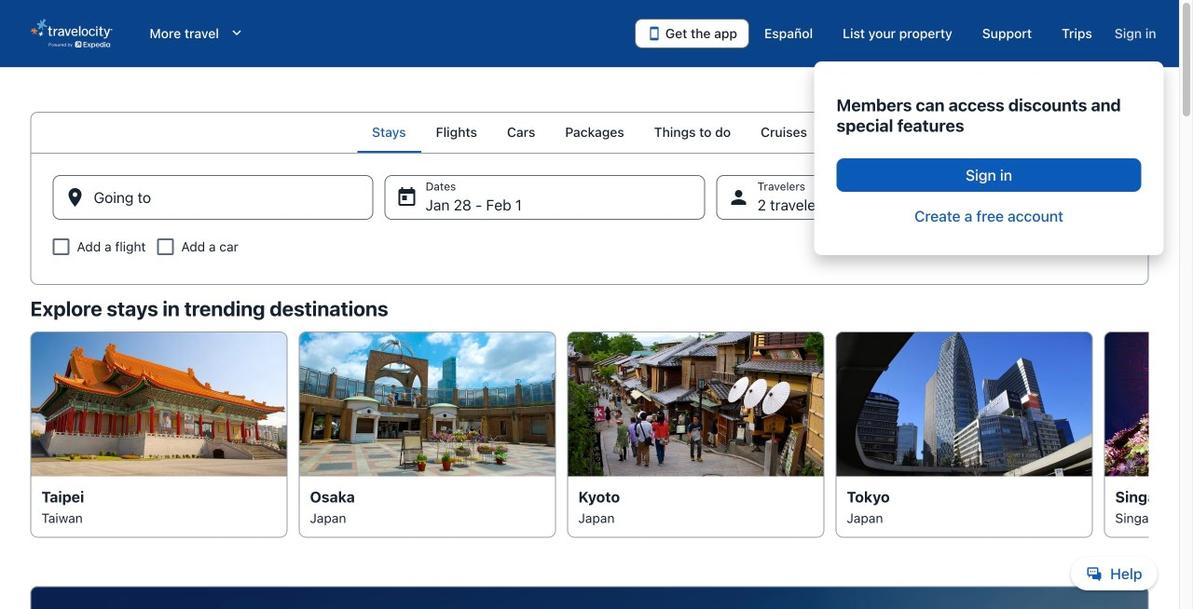 Task type: vqa. For each thing, say whether or not it's contained in the screenshot.
Next month icon on the top right of page
no



Task type: locate. For each thing, give the bounding box(es) containing it.
show next card image
[[1138, 424, 1161, 446]]

osaka featuring a square or plaza, zoo animals and a city image
[[299, 332, 556, 477]]

taipei which includes heritage architecture, theater scenes and a temple or place of worship image
[[30, 332, 288, 477]]

kyōto which includes street scenes and a small town or village as well as a small group of people image
[[567, 332, 825, 477]]

tab list
[[30, 112, 1149, 153]]

travelocity logo image
[[30, 19, 112, 48]]

main content
[[0, 112, 1194, 610]]

shinjuku which includes a city image
[[836, 332, 1093, 477]]



Task type: describe. For each thing, give the bounding box(es) containing it.
show previous card image
[[19, 424, 41, 446]]

download the app button image
[[647, 26, 662, 41]]

singapore gardens by the bay which includes modern architecture, a park and night scenes image
[[1105, 332, 1194, 477]]



